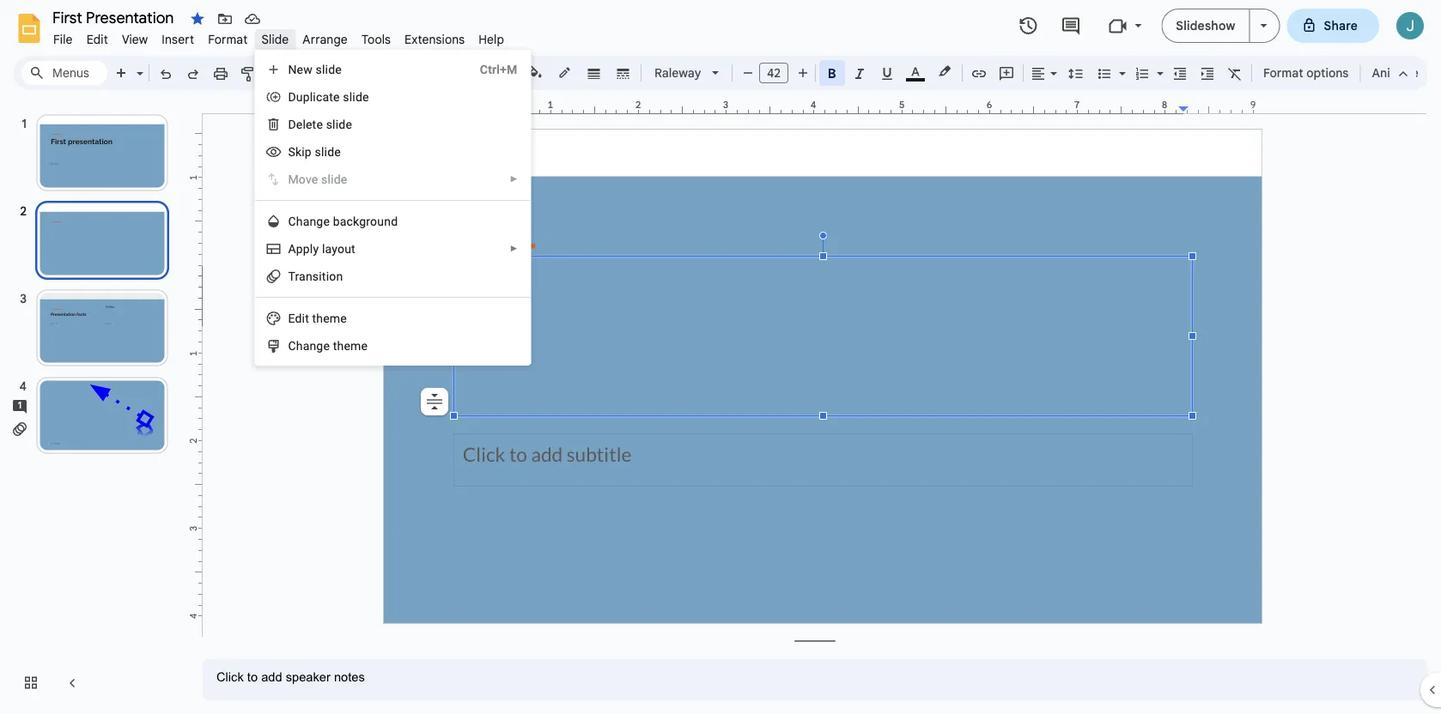Task type: locate. For each thing, give the bounding box(es) containing it.
menu
[[255, 50, 531, 366]]

arrange
[[303, 32, 348, 47]]

s kip slide
[[288, 145, 341, 159]]

format inside button
[[1264, 65, 1304, 80]]

n
[[288, 62, 297, 76]]

t
[[333, 339, 337, 353]]

format left 'options'
[[1264, 65, 1304, 80]]

1 vertical spatial e
[[312, 172, 318, 186]]

border dash option
[[614, 61, 634, 85]]

slide right kip
[[315, 145, 341, 159]]

format
[[208, 32, 248, 47], [1264, 65, 1304, 80]]

navigation
[[0, 97, 189, 715]]

e up kip
[[296, 117, 303, 131]]

format for format options
[[1264, 65, 1304, 80]]

change t heme
[[288, 339, 368, 353]]

ew
[[297, 62, 313, 76]]

1 change from the top
[[288, 214, 330, 228]]

1 vertical spatial ►
[[510, 244, 518, 254]]

1 horizontal spatial format
[[1264, 65, 1304, 80]]

edit
[[86, 32, 108, 47], [288, 311, 309, 326]]

arrange menu item
[[296, 29, 355, 49]]

tools
[[362, 32, 391, 47]]

1 d from the top
[[288, 90, 296, 104]]

2 ► from the top
[[510, 244, 518, 254]]

main toolbar
[[107, 0, 1428, 488]]

0 vertical spatial change
[[288, 214, 330, 228]]

change b ackground
[[288, 214, 398, 228]]

edit theme m element
[[288, 311, 352, 326]]

2 change from the top
[[288, 339, 330, 353]]

t r ansition
[[288, 269, 343, 283]]

edit for edit the m e
[[288, 311, 309, 326]]

0 horizontal spatial edit
[[86, 32, 108, 47]]

format menu item
[[201, 29, 255, 49]]

d
[[288, 90, 296, 104], [288, 117, 296, 131]]

d left lete on the left of page
[[288, 117, 296, 131]]

options
[[1307, 65, 1349, 80]]

0 vertical spatial format
[[208, 32, 248, 47]]

menu bar
[[46, 22, 511, 51]]

presentation options image
[[1261, 24, 1267, 27]]

format inside menu item
[[208, 32, 248, 47]]

highlight color image
[[935, 61, 954, 82]]

animate button
[[1364, 60, 1427, 86]]

slide right v
[[321, 172, 347, 186]]

m
[[330, 311, 340, 326]]

change left b
[[288, 214, 330, 228]]

view menu item
[[115, 29, 155, 49]]

slide right uplicate
[[343, 90, 369, 104]]

change
[[288, 214, 330, 228], [288, 339, 330, 353]]

v
[[306, 172, 312, 186]]

menu bar inside menu bar banner
[[46, 22, 511, 51]]

duplicate slide d element
[[288, 90, 374, 104]]

Font size text field
[[760, 63, 788, 83]]

edit left the the
[[288, 311, 309, 326]]

► for e slide
[[510, 174, 518, 184]]

delete slide e element
[[288, 117, 357, 131]]

e
[[296, 117, 303, 131], [312, 172, 318, 186], [340, 311, 347, 326]]

animate
[[1372, 65, 1419, 80]]

uplicate
[[296, 90, 340, 104]]

slide inside menu item
[[321, 172, 347, 186]]

d down 'n'
[[288, 90, 296, 104]]

change for change b ackground
[[288, 214, 330, 228]]

menu inside application
[[255, 50, 531, 366]]

0 vertical spatial d
[[288, 90, 296, 104]]

►
[[510, 174, 518, 184], [510, 244, 518, 254]]

0 vertical spatial e
[[296, 117, 303, 131]]

0 horizontal spatial format
[[208, 32, 248, 47]]

border weight option
[[585, 61, 604, 85]]

d uplicate slide
[[288, 90, 369, 104]]

application
[[0, 0, 1441, 715]]

help menu item
[[472, 29, 511, 49]]

1 vertical spatial edit
[[288, 311, 309, 326]]

ctrl+m
[[480, 62, 517, 76]]

edit down rename text box
[[86, 32, 108, 47]]

edit the m e
[[288, 311, 347, 326]]

format options
[[1264, 65, 1349, 80]]

2 vertical spatial e
[[340, 311, 347, 326]]

1 vertical spatial d
[[288, 117, 296, 131]]

new slide n element
[[288, 62, 347, 76]]

► inside menu item
[[510, 174, 518, 184]]

0 vertical spatial ►
[[510, 174, 518, 184]]

1 vertical spatial change
[[288, 339, 330, 353]]

1 vertical spatial format
[[1264, 65, 1304, 80]]

text color image
[[906, 61, 925, 82]]

menu containing n
[[255, 50, 531, 366]]

1 horizontal spatial edit
[[288, 311, 309, 326]]

Menus field
[[21, 61, 107, 85]]

change left t
[[288, 339, 330, 353]]

ansition
[[299, 269, 343, 283]]

insert menu item
[[155, 29, 201, 49]]

edit inside menu item
[[86, 32, 108, 47]]

b
[[333, 214, 340, 228]]

1 ► from the top
[[510, 174, 518, 184]]

2 d from the top
[[288, 117, 296, 131]]

change for change t heme
[[288, 339, 330, 353]]

1 horizontal spatial e
[[312, 172, 318, 186]]

0 vertical spatial edit
[[86, 32, 108, 47]]

menu item
[[255, 166, 530, 193]]

e right mo on the left top
[[312, 172, 318, 186]]

0 horizontal spatial e
[[296, 117, 303, 131]]

slide
[[316, 62, 342, 76], [343, 90, 369, 104], [326, 117, 352, 131], [315, 145, 341, 159], [321, 172, 347, 186]]

option
[[421, 388, 448, 416]]

mo
[[288, 172, 306, 186]]

menu bar banner
[[0, 0, 1441, 715]]

n ew slide
[[288, 62, 342, 76]]

the
[[312, 311, 330, 326]]

format down star checkbox
[[208, 32, 248, 47]]

e right the the
[[340, 311, 347, 326]]

edit for edit
[[86, 32, 108, 47]]

a pply layout
[[288, 242, 356, 256]]

new slide with layout image
[[132, 62, 143, 68]]

► for a pply layout
[[510, 244, 518, 254]]

menu bar containing file
[[46, 22, 511, 51]]

slide right ew
[[316, 62, 342, 76]]



Task type: vqa. For each thing, say whether or not it's contained in the screenshot.
the New slide n ELEMENT on the left top
yes



Task type: describe. For each thing, give the bounding box(es) containing it.
share
[[1324, 18, 1358, 33]]

fill color: transparent image
[[526, 61, 546, 83]]

Rename text field
[[46, 7, 184, 27]]

heme
[[337, 339, 368, 353]]

skip slide s element
[[288, 145, 346, 159]]

format options button
[[1256, 60, 1357, 86]]

d for uplicate
[[288, 90, 296, 104]]

extensions
[[405, 32, 465, 47]]

insert
[[162, 32, 194, 47]]

pply
[[296, 242, 319, 256]]

slide for s kip slide
[[315, 145, 341, 159]]

t
[[288, 269, 295, 283]]

apply layout a element
[[288, 242, 361, 256]]

edit menu item
[[80, 29, 115, 49]]

file
[[53, 32, 73, 47]]

right margin image
[[1179, 101, 1262, 113]]

slide for n ew slide
[[316, 62, 342, 76]]

view
[[122, 32, 148, 47]]

lete
[[303, 117, 323, 131]]

2 horizontal spatial e
[[340, 311, 347, 326]]

transition r element
[[288, 269, 348, 283]]

slide for d uplicate slide
[[343, 90, 369, 104]]

help
[[479, 32, 504, 47]]

a
[[288, 242, 296, 256]]

slide right lete on the left of page
[[326, 117, 352, 131]]

slideshow button
[[1162, 9, 1250, 43]]

ackground
[[340, 214, 398, 228]]

change theme t element
[[288, 339, 373, 353]]

font list. raleway selected. option
[[655, 61, 702, 85]]

mo v e slide
[[288, 172, 347, 186]]

border color: transparent image
[[555, 61, 575, 83]]

kip
[[295, 145, 312, 159]]

ctrl+m element
[[459, 61, 517, 78]]

tools menu item
[[355, 29, 398, 49]]

d for e
[[288, 117, 296, 131]]

share button
[[1287, 9, 1380, 43]]

slideshow
[[1176, 18, 1236, 33]]

line & paragraph spacing image
[[1066, 61, 1086, 85]]

extensions menu item
[[398, 29, 472, 49]]

move slide v element
[[288, 172, 353, 186]]

d e lete slide
[[288, 117, 352, 131]]

slide menu item
[[255, 29, 296, 49]]

file menu item
[[46, 29, 80, 49]]

Font size field
[[759, 63, 795, 88]]

menu item containing mo
[[255, 166, 530, 193]]

application containing slideshow
[[0, 0, 1441, 715]]

s
[[288, 145, 295, 159]]

change background b element
[[288, 214, 403, 228]]

raleway
[[655, 65, 701, 80]]

Star checkbox
[[186, 7, 210, 31]]

r
[[295, 269, 299, 283]]

layout
[[322, 242, 356, 256]]

e inside menu item
[[312, 172, 318, 186]]

shrink text on overflow image
[[423, 390, 447, 414]]

slide
[[261, 32, 289, 47]]

format for format
[[208, 32, 248, 47]]



